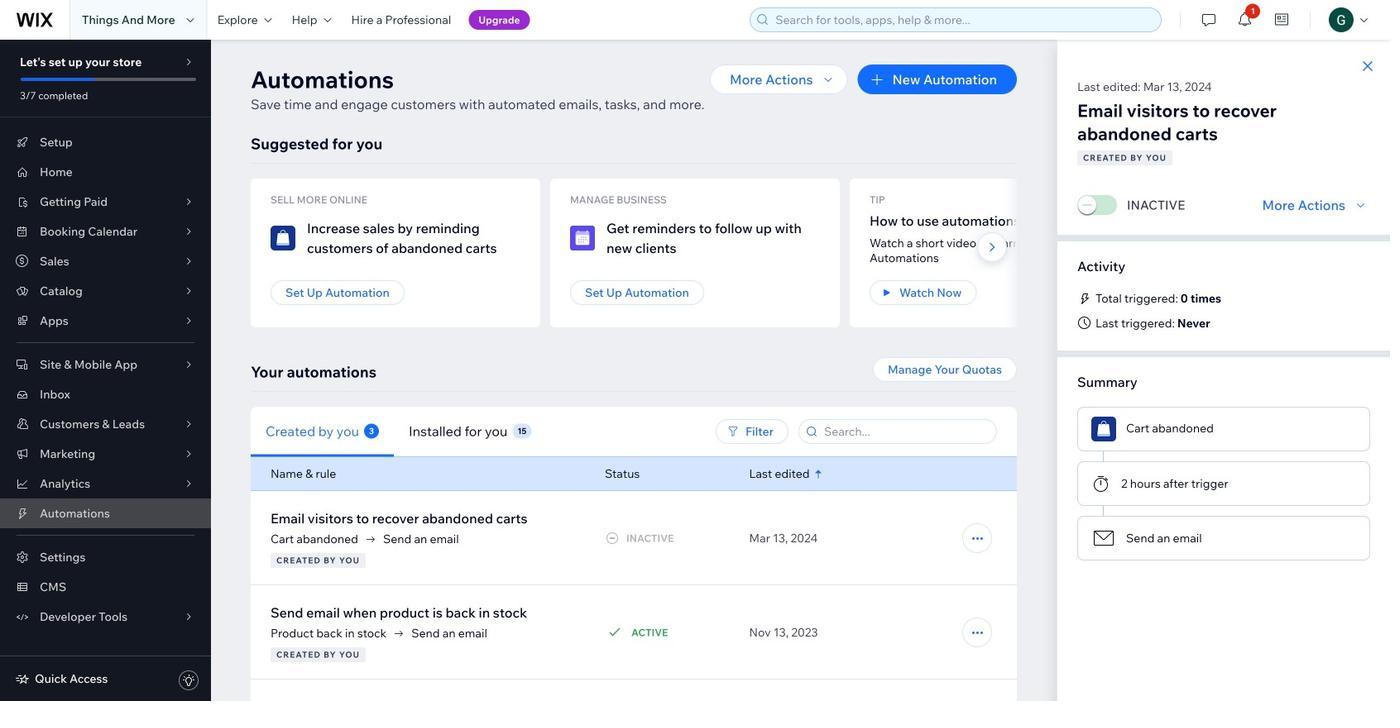 Task type: vqa. For each thing, say whether or not it's contained in the screenshot.
the Search for tools, apps, help & more... field
yes



Task type: locate. For each thing, give the bounding box(es) containing it.
category image
[[271, 226, 296, 251], [1092, 417, 1117, 442]]

1 horizontal spatial category image
[[1092, 417, 1117, 442]]

0 vertical spatial category image
[[271, 226, 296, 251]]

0 horizontal spatial category image
[[570, 226, 595, 251]]

0 vertical spatial category image
[[570, 226, 595, 251]]

category image
[[570, 226, 595, 251], [1092, 526, 1117, 551]]

sidebar element
[[0, 40, 211, 702]]

Search... field
[[820, 421, 992, 444]]

Search for tools, apps, help & more... field
[[771, 8, 1157, 31]]

1 vertical spatial category image
[[1092, 417, 1117, 442]]

1 vertical spatial category image
[[1092, 526, 1117, 551]]

tab list
[[251, 407, 643, 457]]

1 horizontal spatial category image
[[1092, 526, 1117, 551]]

list
[[251, 179, 1391, 328]]

0 horizontal spatial category image
[[271, 226, 296, 251]]



